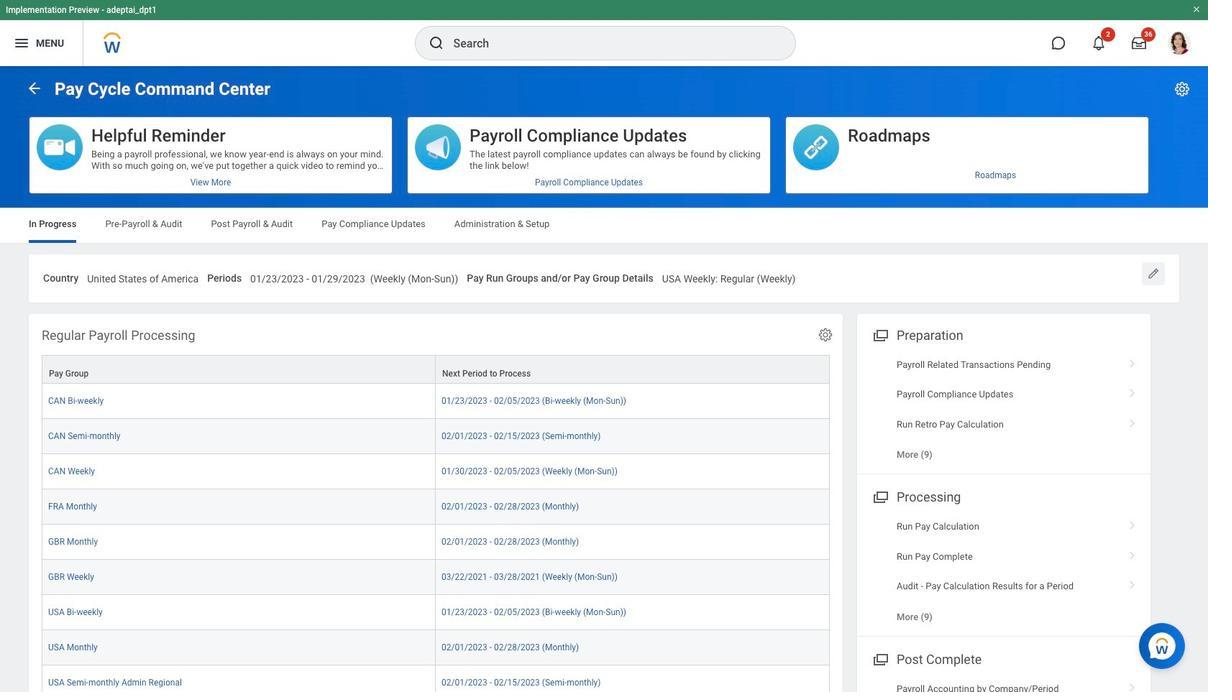 Task type: vqa. For each thing, say whether or not it's contained in the screenshot.
my
no



Task type: describe. For each thing, give the bounding box(es) containing it.
close environment banner image
[[1193, 5, 1201, 14]]

chevron right image for third chevron right icon from the bottom
[[1123, 546, 1142, 561]]

inbox large image
[[1132, 36, 1146, 50]]

chevron right image for first chevron right icon from the top
[[1123, 384, 1142, 399]]

configure regular payroll processing image
[[818, 327, 834, 343]]

configure this page image
[[1174, 81, 1191, 98]]

profile logan mcneil image
[[1168, 32, 1191, 58]]

2 list from the top
[[857, 512, 1151, 632]]

column header inside regular payroll processing element
[[42, 355, 436, 385]]

3 chevron right image from the top
[[1123, 576, 1142, 591]]

4 chevron right image from the top
[[1123, 679, 1142, 693]]

5 row from the top
[[42, 490, 830, 525]]

1 list from the top
[[857, 350, 1151, 470]]

notifications large image
[[1092, 36, 1106, 50]]

2 row from the top
[[42, 384, 830, 419]]

regular payroll processing element
[[29, 314, 843, 693]]

3 row from the top
[[42, 419, 830, 454]]



Task type: locate. For each thing, give the bounding box(es) containing it.
7 row from the top
[[42, 560, 830, 595]]

menu group image
[[870, 325, 890, 344]]

menu group image
[[870, 487, 890, 507], [870, 649, 890, 669]]

chevron right image
[[1123, 354, 1142, 369], [1123, 517, 1142, 531], [1123, 576, 1142, 591], [1123, 679, 1142, 693]]

banner
[[0, 0, 1208, 66]]

edit image
[[1146, 267, 1161, 281]]

None text field
[[87, 265, 199, 290], [250, 265, 458, 290], [662, 265, 796, 290], [87, 265, 199, 290], [250, 265, 458, 290], [662, 265, 796, 290]]

1 chevron right image from the top
[[1123, 384, 1142, 399]]

main content
[[0, 66, 1208, 693]]

10 row from the top
[[42, 666, 830, 693]]

4 row from the top
[[42, 454, 830, 490]]

6 row from the top
[[42, 525, 830, 560]]

previous page image
[[26, 79, 43, 97]]

2 chevron right image from the top
[[1123, 414, 1142, 428]]

2 chevron right image from the top
[[1123, 517, 1142, 531]]

0 vertical spatial menu group image
[[870, 487, 890, 507]]

1 row from the top
[[42, 355, 830, 385]]

chevron right image
[[1123, 384, 1142, 399], [1123, 414, 1142, 428], [1123, 546, 1142, 561]]

0 vertical spatial list
[[857, 350, 1151, 470]]

9 row from the top
[[42, 631, 830, 666]]

row
[[42, 355, 830, 385], [42, 384, 830, 419], [42, 419, 830, 454], [42, 454, 830, 490], [42, 490, 830, 525], [42, 525, 830, 560], [42, 560, 830, 595], [42, 595, 830, 631], [42, 631, 830, 666], [42, 666, 830, 693]]

8 row from the top
[[42, 595, 830, 631]]

2 menu group image from the top
[[870, 649, 890, 669]]

Search Workday  search field
[[453, 27, 766, 59]]

1 vertical spatial list
[[857, 512, 1151, 632]]

2 vertical spatial chevron right image
[[1123, 546, 1142, 561]]

tab list
[[14, 209, 1194, 243]]

column header
[[42, 355, 436, 385]]

1 vertical spatial menu group image
[[870, 649, 890, 669]]

1 menu group image from the top
[[870, 487, 890, 507]]

search image
[[428, 35, 445, 52]]

1 chevron right image from the top
[[1123, 354, 1142, 369]]

0 vertical spatial chevron right image
[[1123, 384, 1142, 399]]

3 chevron right image from the top
[[1123, 546, 1142, 561]]

justify image
[[13, 35, 30, 52]]

1 vertical spatial chevron right image
[[1123, 414, 1142, 428]]

list
[[857, 350, 1151, 470], [857, 512, 1151, 632]]



